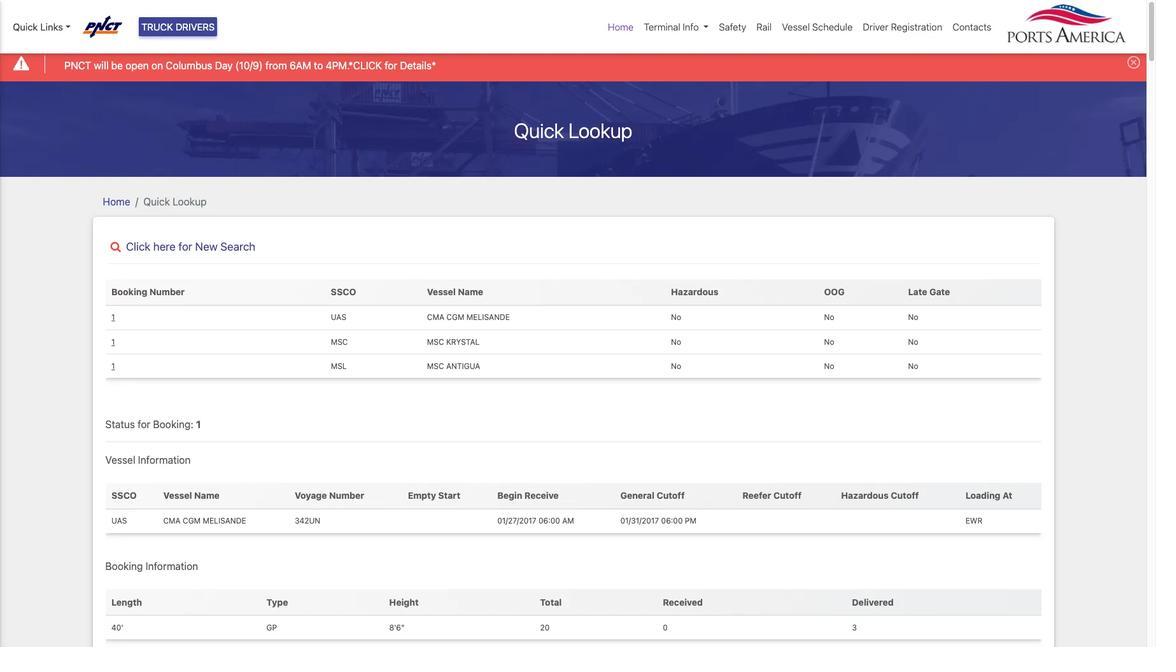 Task type: vqa. For each thing, say whether or not it's contained in the screenshot.
antigua
yes



Task type: locate. For each thing, give the bounding box(es) containing it.
for left details*
[[385, 60, 397, 71]]

0 vertical spatial home link
[[603, 15, 639, 39]]

0 vertical spatial cma cgm melisande
[[427, 313, 510, 322]]

click here for new search link
[[105, 240, 1041, 253]]

pnct
[[64, 60, 91, 71]]

quick inside quick links link
[[13, 21, 38, 32]]

received
[[663, 597, 703, 608]]

0 horizontal spatial melisande
[[203, 517, 246, 526]]

1 vertical spatial name
[[194, 490, 220, 501]]

0 horizontal spatial cgm
[[183, 517, 201, 526]]

2 horizontal spatial quick
[[514, 118, 564, 142]]

uas up booking information
[[111, 517, 127, 526]]

vessel up msc krystal
[[427, 287, 456, 298]]

1 horizontal spatial melisande
[[467, 313, 510, 322]]

msc for msc antigua
[[427, 362, 444, 371]]

will
[[94, 60, 109, 71]]

06:00 for am
[[539, 517, 560, 526]]

4pm.*click
[[326, 60, 382, 71]]

search
[[220, 240, 255, 253]]

cma up booking information
[[163, 517, 181, 526]]

1 vertical spatial quick
[[514, 118, 564, 142]]

msl
[[331, 362, 347, 371]]

registration
[[891, 21, 942, 32]]

1 horizontal spatial for
[[178, 240, 192, 253]]

1 vertical spatial information
[[146, 561, 198, 572]]

be
[[111, 60, 123, 71]]

information for booking information
[[146, 561, 198, 572]]

1 vertical spatial vessel name
[[163, 490, 220, 501]]

msc left krystal
[[427, 337, 444, 347]]

number for booking number
[[149, 287, 185, 298]]

home left terminal
[[608, 21, 634, 32]]

home link
[[603, 15, 639, 39], [103, 196, 130, 207]]

1 1 button from the top
[[111, 312, 115, 324]]

0 vertical spatial quick lookup
[[514, 118, 632, 142]]

1 horizontal spatial 06:00
[[661, 517, 683, 526]]

home link up the search image
[[103, 196, 130, 207]]

0 horizontal spatial uas
[[111, 517, 127, 526]]

driver
[[863, 21, 889, 32]]

msc for msc
[[331, 337, 348, 347]]

msc up msl
[[331, 337, 348, 347]]

1 horizontal spatial quick lookup
[[514, 118, 632, 142]]

1 vertical spatial ssco
[[111, 490, 137, 501]]

cma up msc krystal
[[427, 313, 444, 322]]

gate
[[930, 287, 950, 298]]

1 for msl
[[111, 362, 115, 371]]

truck
[[141, 21, 173, 32]]

1 horizontal spatial number
[[329, 490, 364, 501]]

links
[[40, 21, 63, 32]]

0 vertical spatial booking
[[111, 287, 147, 298]]

vessel name
[[427, 287, 483, 298], [163, 490, 220, 501]]

2 vertical spatial 1 button
[[111, 361, 115, 372]]

1 for msc
[[111, 337, 115, 347]]

2 1 button from the top
[[111, 337, 115, 348]]

1 vertical spatial home
[[103, 196, 130, 207]]

0 horizontal spatial home
[[103, 196, 130, 207]]

0 horizontal spatial home link
[[103, 196, 130, 207]]

1 horizontal spatial home link
[[603, 15, 639, 39]]

06:00 left 'am'
[[539, 517, 560, 526]]

click
[[126, 240, 150, 253]]

0 vertical spatial ssco
[[331, 287, 356, 298]]

0 vertical spatial home
[[608, 21, 634, 32]]

for
[[385, 60, 397, 71], [178, 240, 192, 253], [138, 419, 150, 431]]

booking down click
[[111, 287, 147, 298]]

1 vertical spatial home link
[[103, 196, 130, 207]]

cutoff for hazardous cutoff
[[891, 490, 919, 501]]

1 06:00 from the left
[[539, 517, 560, 526]]

vessel down vessel information
[[163, 490, 192, 501]]

0 vertical spatial information
[[138, 454, 191, 466]]

1 horizontal spatial hazardous
[[841, 490, 889, 501]]

for right here
[[178, 240, 192, 253]]

1 vertical spatial cma
[[163, 517, 181, 526]]

length
[[111, 597, 142, 608]]

1 vertical spatial number
[[329, 490, 364, 501]]

lookup
[[569, 118, 632, 142], [173, 196, 207, 207]]

ssco
[[331, 287, 356, 298], [111, 490, 137, 501]]

1 horizontal spatial uas
[[331, 313, 346, 322]]

2 horizontal spatial cutoff
[[891, 490, 919, 501]]

0 vertical spatial cma
[[427, 313, 444, 322]]

info
[[683, 21, 699, 32]]

0 vertical spatial quick
[[13, 21, 38, 32]]

0 horizontal spatial quick
[[13, 21, 38, 32]]

01/27/2017
[[497, 517, 536, 526]]

1 vertical spatial melisande
[[203, 517, 246, 526]]

home up the search image
[[103, 196, 130, 207]]

1 vertical spatial for
[[178, 240, 192, 253]]

1 button
[[111, 312, 115, 324], [111, 337, 115, 348], [111, 361, 115, 372]]

0 horizontal spatial name
[[194, 490, 220, 501]]

1 vertical spatial quick lookup
[[143, 196, 207, 207]]

vessel schedule
[[782, 21, 853, 32]]

reefer cutoff
[[742, 490, 802, 501]]

number down here
[[149, 287, 185, 298]]

8'6"
[[389, 623, 405, 633]]

booking up length
[[105, 561, 143, 572]]

3 1 button from the top
[[111, 361, 115, 372]]

06:00
[[539, 517, 560, 526], [661, 517, 683, 526]]

vessel schedule link
[[777, 15, 858, 39]]

0 horizontal spatial number
[[149, 287, 185, 298]]

1 vertical spatial lookup
[[173, 196, 207, 207]]

1 vertical spatial uas
[[111, 517, 127, 526]]

0 horizontal spatial ssco
[[111, 490, 137, 501]]

0 vertical spatial 1 button
[[111, 312, 115, 324]]

0 vertical spatial for
[[385, 60, 397, 71]]

1 horizontal spatial ssco
[[331, 287, 356, 298]]

cgm
[[447, 313, 464, 322], [183, 517, 201, 526]]

1 horizontal spatial vessel name
[[427, 287, 483, 298]]

hazardous
[[671, 287, 719, 298], [841, 490, 889, 501]]

0 horizontal spatial cma cgm melisande
[[163, 517, 246, 526]]

uas
[[331, 313, 346, 322], [111, 517, 127, 526]]

0 horizontal spatial 06:00
[[539, 517, 560, 526]]

details*
[[400, 60, 436, 71]]

booking
[[111, 287, 147, 298], [105, 561, 143, 572]]

for right status
[[138, 419, 150, 431]]

pnct will be open on columbus day (10/9) from 6am to 4pm.*click for details*
[[64, 60, 436, 71]]

1 horizontal spatial cgm
[[447, 313, 464, 322]]

2 06:00 from the left
[[661, 517, 683, 526]]

1 vertical spatial booking
[[105, 561, 143, 572]]

vessel name up msc krystal
[[427, 287, 483, 298]]

ewr
[[966, 517, 983, 526]]

6am
[[290, 60, 311, 71]]

driver registration link
[[858, 15, 948, 39]]

status for booking: 1
[[105, 419, 201, 431]]

1 vertical spatial 1 button
[[111, 337, 115, 348]]

cgm up booking information
[[183, 517, 201, 526]]

1 horizontal spatial lookup
[[569, 118, 632, 142]]

0 horizontal spatial hazardous
[[671, 287, 719, 298]]

no
[[671, 313, 681, 322], [824, 313, 834, 322], [908, 313, 918, 322], [671, 337, 681, 347], [824, 337, 834, 347], [908, 337, 918, 347], [671, 362, 681, 371], [824, 362, 834, 371], [908, 362, 918, 371]]

cma
[[427, 313, 444, 322], [163, 517, 181, 526]]

cutoff for general cutoff
[[657, 490, 685, 501]]

quick
[[13, 21, 38, 32], [514, 118, 564, 142], [143, 196, 170, 207]]

msc left 'antigua'
[[427, 362, 444, 371]]

vessel name down vessel information
[[163, 490, 220, 501]]

terminal
[[644, 21, 680, 32]]

hazardous for hazardous
[[671, 287, 719, 298]]

2 cutoff from the left
[[774, 490, 802, 501]]

number right voyage
[[329, 490, 364, 501]]

0 vertical spatial number
[[149, 287, 185, 298]]

1
[[111, 313, 115, 322], [111, 337, 115, 347], [111, 362, 115, 371], [196, 419, 201, 431]]

0 horizontal spatial cma
[[163, 517, 181, 526]]

0 vertical spatial uas
[[331, 313, 346, 322]]

gp
[[266, 623, 277, 633]]

2 vertical spatial quick
[[143, 196, 170, 207]]

1 horizontal spatial name
[[458, 287, 483, 298]]

uas up msl
[[331, 313, 346, 322]]

safety
[[719, 21, 746, 32]]

3 cutoff from the left
[[891, 490, 919, 501]]

booking for booking information
[[105, 561, 143, 572]]

1 vertical spatial cma cgm melisande
[[163, 517, 246, 526]]

cgm up msc krystal
[[447, 313, 464, 322]]

0 vertical spatial hazardous
[[671, 287, 719, 298]]

1 vertical spatial hazardous
[[841, 490, 889, 501]]

information
[[138, 454, 191, 466], [146, 561, 198, 572]]

home
[[608, 21, 634, 32], [103, 196, 130, 207]]

2 horizontal spatial for
[[385, 60, 397, 71]]

0 vertical spatial name
[[458, 287, 483, 298]]

0 horizontal spatial cutoff
[[657, 490, 685, 501]]

home link left terminal
[[603, 15, 639, 39]]

0 horizontal spatial for
[[138, 419, 150, 431]]

0 horizontal spatial lookup
[[173, 196, 207, 207]]

06:00 left pm
[[661, 517, 683, 526]]

antigua
[[446, 362, 480, 371]]

1 horizontal spatial cutoff
[[774, 490, 802, 501]]

1 cutoff from the left
[[657, 490, 685, 501]]

msc
[[331, 337, 348, 347], [427, 337, 444, 347], [427, 362, 444, 371]]



Task type: describe. For each thing, give the bounding box(es) containing it.
number for voyage number
[[329, 490, 364, 501]]

on
[[151, 60, 163, 71]]

receive
[[525, 490, 559, 501]]

voyage number
[[295, 490, 364, 501]]

columbus
[[166, 60, 212, 71]]

hazardous for hazardous cutoff
[[841, 490, 889, 501]]

new
[[195, 240, 218, 253]]

1 horizontal spatial home
[[608, 21, 634, 32]]

booking:
[[153, 419, 193, 431]]

am
[[562, 517, 574, 526]]

loading
[[966, 490, 1001, 501]]

msc antigua
[[427, 362, 480, 371]]

0 horizontal spatial quick lookup
[[143, 196, 207, 207]]

(10/9)
[[235, 60, 263, 71]]

here
[[153, 240, 176, 253]]

late
[[908, 287, 927, 298]]

terminal info
[[644, 21, 699, 32]]

empty
[[408, 490, 436, 501]]

drivers
[[176, 21, 215, 32]]

0
[[663, 623, 668, 633]]

open
[[126, 60, 149, 71]]

40'
[[111, 623, 123, 633]]

01/31/2017 06:00 pm
[[620, 517, 696, 526]]

0 horizontal spatial vessel name
[[163, 490, 220, 501]]

1 button for msc
[[111, 337, 115, 348]]

1 button for uas
[[111, 312, 115, 324]]

1 horizontal spatial cma cgm melisande
[[427, 313, 510, 322]]

06:00 for pm
[[661, 517, 683, 526]]

1 horizontal spatial quick
[[143, 196, 170, 207]]

booking number
[[111, 287, 185, 298]]

3
[[852, 623, 857, 633]]

0 vertical spatial melisande
[[467, 313, 510, 322]]

0 vertical spatial vessel name
[[427, 287, 483, 298]]

to
[[314, 60, 323, 71]]

krystal
[[446, 337, 480, 347]]

begin
[[497, 490, 522, 501]]

schedule
[[812, 21, 853, 32]]

terminal info link
[[639, 15, 714, 39]]

begin receive
[[497, 490, 559, 501]]

for inside alert
[[385, 60, 397, 71]]

from
[[265, 60, 287, 71]]

20
[[540, 623, 550, 633]]

empty start
[[408, 490, 460, 501]]

1 horizontal spatial cma
[[427, 313, 444, 322]]

rail link
[[751, 15, 777, 39]]

at
[[1003, 490, 1012, 501]]

driver registration
[[863, 21, 942, 32]]

booking information
[[105, 561, 198, 572]]

msc krystal
[[427, 337, 480, 347]]

total
[[540, 597, 562, 608]]

reefer
[[742, 490, 771, 501]]

type
[[266, 597, 288, 608]]

search image
[[110, 242, 121, 253]]

pnct will be open on columbus day (10/9) from 6am to 4pm.*click for details* alert
[[0, 47, 1147, 81]]

late gate
[[908, 287, 950, 298]]

vessel information
[[105, 454, 191, 466]]

oog
[[824, 287, 845, 298]]

1 for uas
[[111, 313, 115, 322]]

1 vertical spatial cgm
[[183, 517, 201, 526]]

booking for booking number
[[111, 287, 147, 298]]

contacts
[[953, 21, 992, 32]]

pm
[[685, 517, 696, 526]]

quick links
[[13, 21, 63, 32]]

status
[[105, 419, 135, 431]]

hazardous cutoff
[[841, 490, 919, 501]]

contacts link
[[948, 15, 997, 39]]

safety link
[[714, 15, 751, 39]]

vessel right rail on the right top
[[782, 21, 810, 32]]

01/27/2017 06:00 am
[[497, 517, 574, 526]]

height
[[389, 597, 419, 608]]

quick links link
[[13, 20, 70, 34]]

truck drivers link
[[139, 17, 217, 37]]

rail
[[757, 21, 772, 32]]

0 vertical spatial cgm
[[447, 313, 464, 322]]

information for vessel information
[[138, 454, 191, 466]]

loading at
[[966, 490, 1012, 501]]

day
[[215, 60, 233, 71]]

vessel down status
[[105, 454, 135, 466]]

truck drivers
[[141, 21, 215, 32]]

pnct will be open on columbus day (10/9) from 6am to 4pm.*click for details* link
[[64, 58, 436, 73]]

close image
[[1128, 56, 1140, 69]]

0 vertical spatial lookup
[[569, 118, 632, 142]]

click here for new search
[[126, 240, 255, 253]]

2 vertical spatial for
[[138, 419, 150, 431]]

1 button for msl
[[111, 361, 115, 372]]

voyage
[[295, 490, 327, 501]]

general cutoff
[[620, 490, 685, 501]]

general
[[620, 490, 654, 501]]

cutoff for reefer cutoff
[[774, 490, 802, 501]]

msc for msc krystal
[[427, 337, 444, 347]]

01/31/2017
[[620, 517, 659, 526]]

delivered
[[852, 597, 894, 608]]

342un
[[295, 517, 320, 526]]

start
[[438, 490, 460, 501]]



